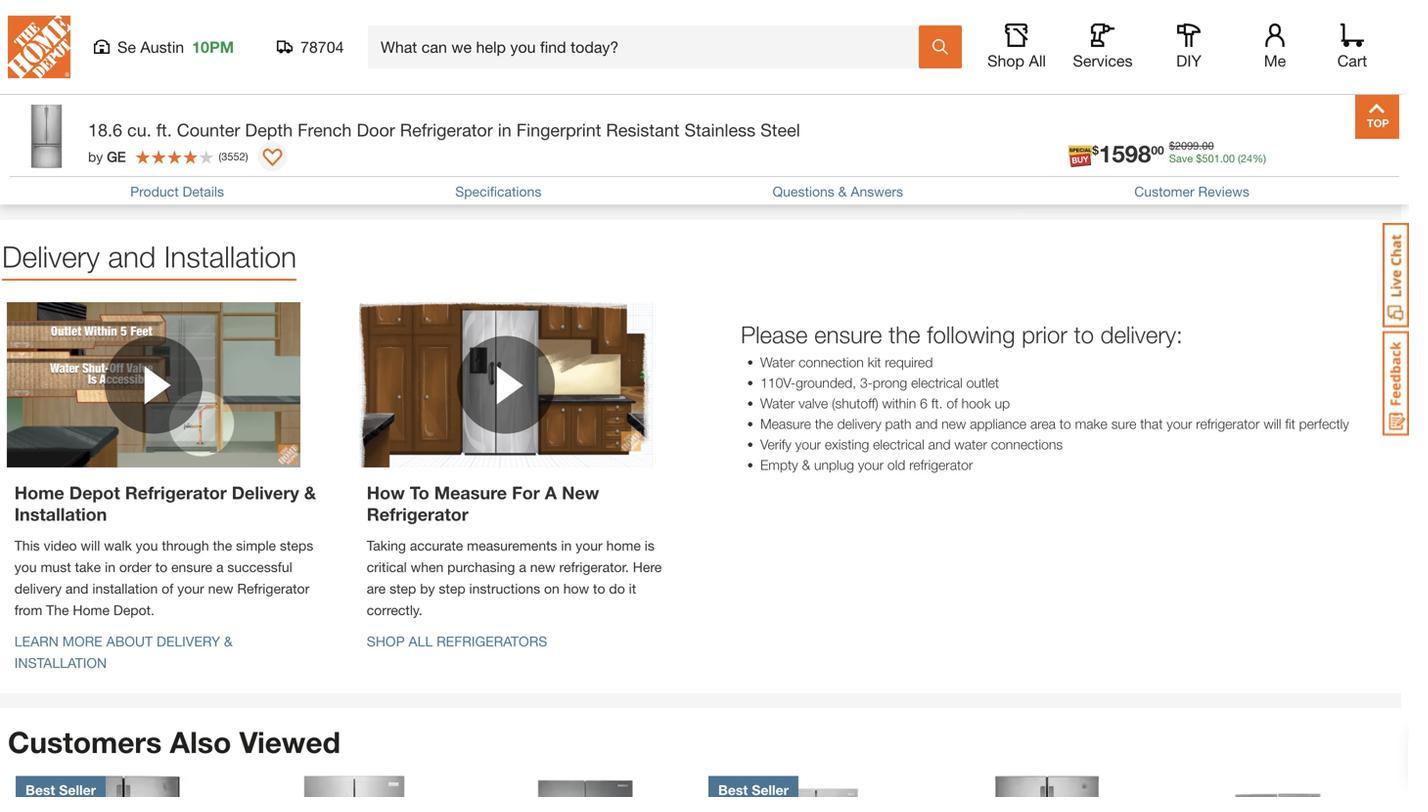 Task type: vqa. For each thing, say whether or not it's contained in the screenshot.
refrigerator to the bottom
yes



Task type: describe. For each thing, give the bounding box(es) containing it.
unplug
[[815, 457, 855, 474]]

successful
[[227, 559, 292, 576]]

connections
[[992, 437, 1063, 453]]

home inside the home depot protection plan
[[1141, 63, 1178, 79]]

when inside taking accurate measurements in your home is critical when purchasing a new refrigerator.  here are step by step instructions on how to do it correctly.
[[411, 559, 444, 576]]

get
[[1114, 125, 1136, 141]]

competitor
[[838, 146, 904, 162]]

more
[[62, 634, 103, 650]]

2 horizontal spatial 00
[[1224, 152, 1236, 165]]

0 vertical spatial electrical
[[912, 375, 963, 391]]

installation requirements link
[[57, 176, 212, 192]]

31.5 in. 17.6 cu. ft. counter depth french door refrigerator, brushed steel image
[[247, 777, 462, 798]]

correctly.
[[367, 603, 423, 619]]

requirements
[[127, 176, 212, 192]]

price
[[762, 63, 793, 79]]

details
[[183, 184, 224, 200]]

away
[[556, 146, 588, 162]]

counter
[[177, 119, 240, 140]]

water
[[955, 437, 988, 453]]

0 vertical spatial by
[[88, 149, 103, 165]]

please ensure the following prior to delivery: water connection kit required 110v-grounded, 3-prong electrical outlet water valve (shutoff) within 6 ft. of hook up measure the delivery path and new appliance area to make sure that your refrigerator will fit perfectly verify your existing electrical and water connections empty & unplug your old refrigerator
[[741, 321, 1350, 474]]

appliance inside please ensure the following prior to delivery: water connection kit required 110v-grounded, 3-prong electrical outlet water valve (shutoff) within 6 ft. of hook up measure the delivery path and new appliance area to make sure that your refrigerator will fit perfectly verify your existing electrical and water connections empty & unplug your old refrigerator
[[970, 416, 1027, 432]]

live chat image
[[1383, 223, 1410, 328]]

haul
[[516, 146, 541, 162]]

your down existing
[[858, 457, 884, 474]]

any
[[1022, 125, 1044, 141]]

3552
[[221, 150, 245, 163]]

do
[[609, 581, 625, 597]]

cart link
[[1331, 23, 1375, 70]]

0 horizontal spatial delivery
[[2, 240, 100, 274]]

& inside home depot refrigerator delivery & installation
[[304, 483, 316, 504]]

home inside home depot refrigerator delivery & installation
[[14, 483, 64, 504]]

( 3552 )
[[219, 150, 248, 163]]

0 vertical spatial guarantee
[[762, 78, 874, 106]]

30 in. w 22 cu. ft. french door refrigerator with ice maker in stainless steel image
[[709, 777, 924, 798]]

perfectly
[[1300, 416, 1350, 432]]

a
[[545, 483, 557, 504]]

27 cu. ft. french door refrigerator in fingerprint resistant stainless with internal dispenser, energy star image
[[16, 777, 231, 798]]

most
[[203, 125, 234, 141]]

get 24/7 support and our 3-day service guarantee
[[1114, 125, 1358, 162]]

your up "house,"
[[480, 125, 507, 141]]

instructions
[[469, 581, 541, 597]]

for
[[592, 146, 609, 162]]

delivery:
[[1101, 321, 1183, 349]]

of inside we will match prices including shipping of any other online competitor
[[1007, 125, 1019, 141]]

0 horizontal spatial .
[[1200, 140, 1203, 152]]

delivery inside home depot refrigerator delivery & installation
[[232, 483, 299, 504]]

1 horizontal spatial refrigerator
[[1197, 416, 1260, 432]]

or inside we'll move your old appliance to another room in your house, or haul it away for a fee
[[499, 146, 512, 162]]

we
[[762, 125, 781, 141]]

1 vertical spatial refrigerator
[[910, 457, 973, 474]]

1 horizontal spatial 00
[[1203, 140, 1215, 152]]

and inside this video will walk you through the simple steps you must take in order to ensure a successful delivery and installation of your new refrigerator from the home depot.
[[65, 581, 89, 597]]

shop all refrigerators
[[367, 634, 548, 650]]

to
[[410, 483, 430, 504]]

learn more about delivery & installation
[[14, 634, 233, 672]]

taking accurate measurements in your home is critical when purchasing a new refrigerator.  here are step by step instructions on how to do it correctly.
[[367, 538, 662, 619]]

refrigerator inside this video will walk you through the simple steps you must take in order to ensure a successful delivery and installation of your new refrigerator from the home depot.
[[237, 581, 310, 597]]

a for for
[[612, 146, 620, 162]]

prior
[[1022, 321, 1068, 349]]

purchase
[[83, 146, 140, 162]]

by inside taking accurate measurements in your home is critical when purchasing a new refrigerator.  here are step by step instructions on how to do it correctly.
[[420, 581, 435, 597]]

match
[[808, 125, 846, 141]]

stainless
[[685, 119, 756, 140]]

ensure inside please ensure the following prior to delivery: water connection kit required 110v-grounded, 3-prong electrical outlet water valve (shutoff) within 6 ft. of hook up measure the delivery path and new appliance area to make sure that your refrigerator will fit perfectly verify your existing electrical and water connections empty & unplug your old refrigerator
[[815, 321, 883, 349]]

1 vertical spatial the
[[815, 416, 834, 432]]

a inside taking accurate measurements in your home is critical when purchasing a new refrigerator.  here are step by step instructions on how to do it correctly.
[[519, 559, 527, 576]]

delivery inside please ensure the following prior to delivery: water connection kit required 110v-grounded, 3-prong electrical outlet water valve (shutoff) within 6 ft. of hook up measure the delivery path and new appliance area to make sure that your refrigerator will fit perfectly verify your existing electrical and water connections empty & unplug your old refrigerator
[[838, 416, 882, 432]]

your right that
[[1167, 416, 1193, 432]]

austin
[[140, 38, 184, 56]]

more
[[800, 176, 832, 192]]

your right "verify" at the right bottom
[[796, 437, 821, 453]]

connection
[[799, 355, 864, 371]]

questions & answers
[[773, 184, 904, 200]]

the inside this video will walk you through the simple steps you must take in order to ensure a successful delivery and installation of your new refrigerator from the home depot.
[[213, 538, 232, 554]]

including
[[891, 125, 947, 141]]

installation inside installation available on most appliances when you purchase required parts
[[57, 125, 123, 141]]

1 horizontal spatial .
[[1221, 152, 1224, 165]]

refrigerator inside "how to measure for a new refrigerator"
[[367, 504, 469, 525]]

installation requirements
[[57, 176, 212, 192]]

how
[[367, 483, 405, 504]]

installation inside home depot refrigerator delivery & installation
[[14, 504, 107, 525]]

plan
[[1237, 78, 1287, 106]]

3- inside please ensure the following prior to delivery: water connection kit required 110v-grounded, 3-prong electrical outlet water valve (shutoff) within 6 ft. of hook up measure the delivery path and new appliance area to make sure that your refrigerator will fit perfectly verify your existing electrical and water connections empty & unplug your old refrigerator
[[861, 375, 873, 391]]

$ for 1598
[[1093, 143, 1099, 157]]

diy
[[1177, 51, 1202, 70]]

for
[[512, 483, 540, 504]]

and down 6
[[916, 416, 938, 432]]

00 inside $ 1598 00
[[1152, 143, 1165, 157]]

specifications
[[455, 184, 542, 200]]

and left "water"
[[929, 437, 951, 453]]

that
[[1141, 416, 1163, 432]]

( inside '$ 2099 . 00 save $ 501 . 00 ( 24 %)'
[[1239, 152, 1241, 165]]

in inside taking accurate measurements in your home is critical when purchasing a new refrigerator.  here are step by step instructions on how to do it correctly.
[[561, 538, 572, 554]]

move
[[442, 125, 476, 141]]

available installation
[[57, 63, 188, 106]]

to right area
[[1060, 416, 1072, 432]]

24.7 cu. ft. french door refrigerator in fingerprint resistant stainless steel, energy star image
[[940, 777, 1155, 798]]

$ for 2099
[[1170, 140, 1176, 152]]

0 horizontal spatial ft.
[[156, 119, 172, 140]]

steel
[[761, 119, 801, 140]]

on inside installation available on most appliances when you purchase required parts
[[184, 125, 199, 141]]

learn
[[762, 176, 796, 192]]

shop
[[988, 51, 1025, 70]]

ft. inside please ensure the following prior to delivery: water connection kit required 110v-grounded, 3-prong electrical outlet water valve (shutoff) within 6 ft. of hook up measure the delivery path and new appliance area to make sure that your refrigerator will fit perfectly verify your existing electrical and water connections empty & unplug your old refrigerator
[[932, 396, 943, 412]]

1598
[[1099, 140, 1152, 168]]

delivery
[[157, 634, 220, 650]]

we'll
[[409, 125, 438, 141]]

17.5 cu. ft. 3-door french door smart refrigerator in stainless steel, counter depth image
[[478, 777, 693, 798]]

0 horizontal spatial (
[[219, 150, 221, 163]]

feedback link image
[[1383, 331, 1410, 437]]

2099
[[1176, 140, 1200, 152]]

refrigerator.
[[560, 559, 629, 576]]

also
[[170, 725, 231, 760]]

a for ensure
[[216, 559, 224, 576]]

to inside taking accurate measurements in your home is critical when purchasing a new refrigerator.  here are step by step instructions on how to do it correctly.
[[593, 581, 606, 597]]

all
[[1029, 51, 1047, 70]]

delivery inside this video will walk you through the simple steps you must take in order to ensure a successful delivery and installation of your new refrigerator from the home depot.
[[14, 581, 62, 597]]

you inside installation available on most appliances when you purchase required parts
[[57, 146, 79, 162]]

all
[[409, 634, 433, 650]]

will inside please ensure the following prior to delivery: water connection kit required 110v-grounded, 3-prong electrical outlet water valve (shutoff) within 6 ft. of hook up measure the delivery path and new appliance area to make sure that your refrigerator will fit perfectly verify your existing electrical and water connections empty & unplug your old refrigerator
[[1264, 416, 1282, 432]]

outlet
[[967, 375, 1000, 391]]

33 in. w 25 cu. ft. french door refrigerator in stainless steel image
[[1171, 777, 1386, 798]]

french
[[298, 119, 352, 140]]

or inside move or haul away
[[447, 63, 460, 79]]

home
[[607, 538, 641, 554]]

customers also viewed
[[8, 725, 341, 760]]

6
[[920, 396, 928, 412]]

here
[[633, 559, 662, 576]]

installation
[[92, 581, 158, 597]]

product
[[130, 184, 179, 200]]

78704
[[301, 38, 344, 56]]

customer reviews
[[1135, 184, 1250, 200]]

in inside we'll move your old appliance to another room in your house, or haul it away for a fee
[[409, 146, 420, 162]]

refrigerator inside home depot refrigerator delivery & installation
[[125, 483, 227, 504]]

thumbnail image for refrigerator
[[7, 303, 301, 468]]

the home depot logo image
[[8, 16, 70, 78]]

price match guarantee
[[762, 63, 874, 106]]

501
[[1203, 152, 1221, 165]]

old inside please ensure the following prior to delivery: water connection kit required 110v-grounded, 3-prong electrical outlet water valve (shutoff) within 6 ft. of hook up measure the delivery path and new appliance area to make sure that your refrigerator will fit perfectly verify your existing electrical and water connections empty & unplug your old refrigerator
[[888, 457, 906, 474]]

depot inside home depot refrigerator delivery & installation
[[69, 483, 120, 504]]



Task type: locate. For each thing, give the bounding box(es) containing it.
walk
[[104, 538, 132, 554]]

& inside please ensure the following prior to delivery: water connection kit required 110v-grounded, 3-prong electrical outlet water valve (shutoff) within 6 ft. of hook up measure the delivery path and new appliance area to make sure that your refrigerator will fit perfectly verify your existing electrical and water connections empty & unplug your old refrigerator
[[802, 457, 811, 474]]

1 horizontal spatial you
[[57, 146, 79, 162]]

1 vertical spatial of
[[947, 396, 958, 412]]

of inside please ensure the following prior to delivery: water connection kit required 110v-grounded, 3-prong electrical outlet water valve (shutoff) within 6 ft. of hook up measure the delivery path and new appliance area to make sure that your refrigerator will fit perfectly verify your existing electrical and water connections empty & unplug your old refrigerator
[[947, 396, 958, 412]]

0 horizontal spatial you
[[14, 559, 37, 576]]

learn
[[14, 634, 59, 650]]

1 horizontal spatial a
[[519, 559, 527, 576]]

0 horizontal spatial the
[[213, 538, 232, 554]]

reviews
[[1199, 184, 1250, 200]]

to right order
[[155, 559, 168, 576]]

you up order
[[136, 538, 158, 554]]

1 horizontal spatial when
[[411, 559, 444, 576]]

home up more
[[73, 603, 110, 619]]

0 horizontal spatial 3-
[[861, 375, 873, 391]]

or left haul
[[499, 146, 512, 162]]

1 vertical spatial ensure
[[171, 559, 213, 576]]

product image image
[[15, 105, 78, 168]]

new inside taking accurate measurements in your home is critical when purchasing a new refrigerator.  here are step by step instructions on how to do it correctly.
[[530, 559, 556, 576]]

1 vertical spatial it
[[629, 581, 637, 597]]

$ 2099 . 00 save $ 501 . 00 ( 24 %)
[[1170, 140, 1267, 165]]

0 horizontal spatial when
[[308, 125, 341, 141]]

of left hook
[[947, 396, 958, 412]]

the up "get"
[[1114, 63, 1137, 79]]

1 horizontal spatial (
[[1239, 152, 1241, 165]]

refrigerator up "house,"
[[400, 119, 493, 140]]

guarantee inside get 24/7 support and our 3-day service guarantee
[[1114, 146, 1178, 162]]

00 right the 2099
[[1203, 140, 1215, 152]]

18.6
[[88, 119, 122, 140]]

your inside taking accurate measurements in your home is critical when purchasing a new refrigerator.  here are step by step instructions on how to do it correctly.
[[576, 538, 603, 554]]

1 horizontal spatial on
[[544, 581, 560, 597]]

protection
[[1114, 78, 1231, 106]]

1 horizontal spatial guarantee
[[1114, 146, 1178, 162]]

or
[[447, 63, 460, 79], [499, 146, 512, 162]]

delivery and installation
[[2, 240, 297, 274]]

learn more about delivery & installation link
[[14, 634, 233, 672]]

will up take
[[81, 538, 100, 554]]

3- right our on the top right of the page
[[1273, 125, 1286, 141]]

1 horizontal spatial or
[[499, 146, 512, 162]]

and left our on the top right of the page
[[1223, 125, 1246, 141]]

the inside the home depot protection plan
[[1114, 63, 1137, 79]]

online
[[797, 146, 834, 162]]

on inside taking accurate measurements in your home is critical when purchasing a new refrigerator.  here are step by step instructions on how to do it correctly.
[[544, 581, 560, 597]]

electrical up 6
[[912, 375, 963, 391]]

0 horizontal spatial on
[[184, 125, 199, 141]]

available
[[57, 63, 112, 79]]

service
[[1312, 125, 1358, 141]]

0 vertical spatial measure
[[761, 416, 811, 432]]

our
[[1249, 125, 1270, 141]]

home inside this video will walk you through the simple steps you must take in order to ensure a successful delivery and installation of your new refrigerator from the home depot.
[[73, 603, 110, 619]]

1 thumbnail image from the left
[[7, 303, 301, 468]]

it right haul
[[545, 146, 552, 162]]

of inside this video will walk you through the simple steps you must take in order to ensure a successful delivery and installation of your new refrigerator from the home depot.
[[162, 581, 174, 597]]

0 vertical spatial when
[[308, 125, 341, 141]]

installation down details
[[164, 240, 297, 274]]

take
[[75, 559, 101, 576]]

3- inside get 24/7 support and our 3-day service guarantee
[[1273, 125, 1286, 141]]

of left any
[[1007, 125, 1019, 141]]

room
[[663, 125, 695, 141]]

0 horizontal spatial 00
[[1152, 143, 1165, 157]]

0 horizontal spatial or
[[447, 63, 460, 79]]

0 horizontal spatial delivery
[[14, 581, 62, 597]]

ensure up connection
[[815, 321, 883, 349]]

appliances
[[238, 125, 304, 141]]

old down path
[[888, 457, 906, 474]]

the left simple
[[213, 538, 232, 554]]

up
[[995, 396, 1011, 412]]

1 vertical spatial required
[[885, 355, 933, 371]]

it right do
[[629, 581, 637, 597]]

step down purchasing
[[439, 581, 466, 597]]

2 step from the left
[[439, 581, 466, 597]]

installation up video
[[14, 504, 107, 525]]

& right the delivery
[[224, 634, 233, 650]]

day
[[1286, 125, 1309, 141]]

0 horizontal spatial step
[[390, 581, 416, 597]]

0 horizontal spatial new
[[208, 581, 233, 597]]

fingerprint
[[517, 119, 602, 140]]

0 vertical spatial you
[[57, 146, 79, 162]]

(shutoff)
[[832, 396, 879, 412]]

1 horizontal spatial ensure
[[815, 321, 883, 349]]

through
[[162, 538, 209, 554]]

1 horizontal spatial required
[[885, 355, 933, 371]]

0 vertical spatial refrigerator
[[1197, 416, 1260, 432]]

appliance up away
[[533, 125, 593, 141]]

ft. right cu. on the left top of the page
[[156, 119, 172, 140]]

1 vertical spatial appliance
[[970, 416, 1027, 432]]

0 horizontal spatial old
[[511, 125, 530, 141]]

( left %)
[[1239, 152, 1241, 165]]

to up for
[[597, 125, 609, 141]]

0 vertical spatial 3-
[[1273, 125, 1286, 141]]

new up "water"
[[942, 416, 967, 432]]

your down through at the bottom left of page
[[177, 581, 204, 597]]

of right installation
[[162, 581, 174, 597]]

2 vertical spatial of
[[162, 581, 174, 597]]

display image
[[263, 149, 283, 168]]

1 vertical spatial will
[[1264, 416, 1282, 432]]

depot
[[1181, 63, 1219, 79], [69, 483, 120, 504]]

empty
[[761, 457, 799, 474]]

in down we'll
[[409, 146, 420, 162]]

1 vertical spatial by
[[420, 581, 435, 597]]

0 horizontal spatial by
[[88, 149, 103, 165]]

1 horizontal spatial thumbnail image
[[359, 303, 653, 468]]

to
[[597, 125, 609, 141], [1075, 321, 1095, 349], [1060, 416, 1072, 432], [155, 559, 168, 576], [593, 581, 606, 597]]

1 vertical spatial depot
[[69, 483, 120, 504]]

1 horizontal spatial step
[[439, 581, 466, 597]]

customer reviews button
[[1135, 184, 1250, 200], [1135, 184, 1250, 200]]

2 horizontal spatial home
[[1141, 63, 1178, 79]]

your inside this video will walk you through the simple steps you must take in order to ensure a successful delivery and installation of your new refrigerator from the home depot.
[[177, 581, 204, 597]]

1 vertical spatial measure
[[434, 483, 507, 504]]

area
[[1031, 416, 1056, 432]]

the
[[889, 321, 921, 349], [815, 416, 834, 432], [213, 538, 232, 554]]

will inside this video will walk you through the simple steps you must take in order to ensure a successful delivery and installation of your new refrigerator from the home depot.
[[81, 538, 100, 554]]

2 horizontal spatial will
[[1264, 416, 1282, 432]]

old up haul
[[511, 125, 530, 141]]

by
[[88, 149, 103, 165], [420, 581, 435, 597]]

of
[[1007, 125, 1019, 141], [947, 396, 958, 412], [162, 581, 174, 597]]

verify
[[761, 437, 792, 453]]

and inside get 24/7 support and our 3-day service guarantee
[[1223, 125, 1246, 141]]

a inside we'll move your old appliance to another room in your house, or haul it away for a fee
[[612, 146, 620, 162]]

we'll move your old appliance to another room in your house, or haul it away for a fee
[[409, 125, 695, 162]]

new inside this video will walk you through the simple steps you must take in order to ensure a successful delivery and installation of your new refrigerator from the home depot.
[[208, 581, 233, 597]]

2 horizontal spatial $
[[1197, 152, 1203, 165]]

78704 button
[[277, 37, 345, 57]]

by ge
[[88, 149, 126, 165]]

1 horizontal spatial measure
[[761, 416, 811, 432]]

0 vertical spatial new
[[942, 416, 967, 432]]

What can we help you find today? search field
[[381, 26, 918, 68]]

1 vertical spatial delivery
[[232, 483, 299, 504]]

0 horizontal spatial home
[[14, 483, 64, 504]]

new down the "measurements"
[[530, 559, 556, 576]]

0 vertical spatial required
[[143, 146, 194, 162]]

and
[[1223, 125, 1246, 141], [108, 240, 156, 274], [916, 416, 938, 432], [929, 437, 951, 453], [65, 581, 89, 597]]

00 left 24
[[1224, 152, 1236, 165]]

a right for
[[612, 146, 620, 162]]

refrigerator left fit
[[1197, 416, 1260, 432]]

1 horizontal spatial ft.
[[932, 396, 943, 412]]

measure
[[761, 416, 811, 432], [434, 483, 507, 504]]

when down accurate
[[411, 559, 444, 576]]

installation up the by ge
[[57, 125, 123, 141]]

2 thumbnail image from the left
[[359, 303, 653, 468]]

$
[[1170, 140, 1176, 152], [1093, 143, 1099, 157], [1197, 152, 1203, 165]]

1 vertical spatial 3-
[[861, 375, 873, 391]]

shop all refrigerators link
[[367, 634, 548, 650]]

shop
[[367, 634, 405, 650]]

0 horizontal spatial appliance
[[533, 125, 593, 141]]

%)
[[1253, 152, 1267, 165]]

0 vertical spatial ensure
[[815, 321, 883, 349]]

appliance down up
[[970, 416, 1027, 432]]

step up correctly.
[[390, 581, 416, 597]]

guarantee down 24/7
[[1114, 146, 1178, 162]]

1 vertical spatial when
[[411, 559, 444, 576]]

new
[[942, 416, 967, 432], [530, 559, 556, 576], [208, 581, 233, 597]]

1 vertical spatial new
[[530, 559, 556, 576]]

or right move
[[447, 63, 460, 79]]

how
[[564, 581, 590, 597]]

& right empty
[[802, 457, 811, 474]]

valve
[[799, 396, 829, 412]]

ft. right 6
[[932, 396, 943, 412]]

0 horizontal spatial depot
[[69, 483, 120, 504]]

cu.
[[127, 119, 151, 140]]

2 vertical spatial new
[[208, 581, 233, 597]]

0 horizontal spatial measure
[[434, 483, 507, 504]]

house,
[[454, 146, 496, 162]]

sure
[[1112, 416, 1137, 432]]

steps
[[280, 538, 313, 554]]

existing
[[825, 437, 870, 453]]

0 vertical spatial or
[[447, 63, 460, 79]]

required
[[143, 146, 194, 162], [885, 355, 933, 371]]

0 horizontal spatial a
[[216, 559, 224, 576]]

new inside please ensure the following prior to delivery: water connection kit required 110v-grounded, 3-prong electrical outlet water valve (shutoff) within 6 ft. of hook up measure the delivery path and new appliance area to make sure that your refrigerator will fit perfectly verify your existing electrical and water connections empty & unplug your old refrigerator
[[942, 416, 967, 432]]

3- down kit
[[861, 375, 873, 391]]

0 horizontal spatial thumbnail image
[[7, 303, 301, 468]]

and down take
[[65, 581, 89, 597]]

1 vertical spatial or
[[499, 146, 512, 162]]

will right we
[[785, 125, 804, 141]]

on left how
[[544, 581, 560, 597]]

the inside this video will walk you through the simple steps you must take in order to ensure a successful delivery and installation of your new refrigerator from the home depot.
[[46, 603, 69, 619]]

ensure down through at the bottom left of page
[[171, 559, 213, 576]]

& up steps
[[304, 483, 316, 504]]

must
[[41, 559, 71, 576]]

home right services
[[1141, 63, 1178, 79]]

thumbnail image
[[7, 303, 301, 468], [359, 303, 653, 468]]

customer
[[1135, 184, 1195, 200]]

thumbnail image for measure
[[359, 303, 653, 468]]

refrigerators
[[437, 634, 548, 650]]

ensure inside this video will walk you through the simple steps you must take in order to ensure a successful delivery and installation of your new refrigerator from the home depot.
[[171, 559, 213, 576]]

home up this
[[14, 483, 64, 504]]

1 horizontal spatial delivery
[[838, 416, 882, 432]]

your down we'll
[[424, 146, 451, 162]]

shipping
[[951, 125, 1003, 141]]

1 horizontal spatial delivery
[[232, 483, 299, 504]]

. right save
[[1200, 140, 1203, 152]]

1 vertical spatial you
[[136, 538, 158, 554]]

video
[[44, 538, 77, 554]]

& right more
[[839, 184, 847, 200]]

refrigerator down the successful
[[237, 581, 310, 597]]

move or haul away
[[409, 63, 517, 106]]

electrical down path
[[873, 437, 925, 453]]

accurate
[[410, 538, 463, 554]]

0 vertical spatial delivery
[[2, 240, 100, 274]]

2 vertical spatial will
[[81, 538, 100, 554]]

installation up cu. on the left top of the page
[[57, 78, 188, 106]]

2 horizontal spatial the
[[889, 321, 921, 349]]

kit
[[868, 355, 882, 371]]

to inside we'll move your old appliance to another room in your house, or haul it away for a fee
[[597, 125, 609, 141]]

answers
[[851, 184, 904, 200]]

will left fit
[[1264, 416, 1282, 432]]

0 vertical spatial depot
[[1181, 63, 1219, 79]]

hook
[[962, 396, 991, 412]]

simple
[[236, 538, 276, 554]]

old inside we'll move your old appliance to another room in your house, or haul it away for a fee
[[511, 125, 530, 141]]

measure right to
[[434, 483, 507, 504]]

0 horizontal spatial will
[[81, 538, 100, 554]]

in right take
[[105, 559, 116, 576]]

top button
[[1356, 95, 1400, 139]]

1 horizontal spatial $
[[1170, 140, 1176, 152]]

2 horizontal spatial you
[[136, 538, 158, 554]]

required down available at the top left of page
[[143, 146, 194, 162]]

when inside installation available on most appliances when you purchase required parts
[[308, 125, 341, 141]]

0 vertical spatial it
[[545, 146, 552, 162]]

in down away
[[498, 119, 512, 140]]

to left do
[[593, 581, 606, 597]]

measure up "verify" at the right bottom
[[761, 416, 811, 432]]

new down the successful
[[208, 581, 233, 597]]

when left door
[[308, 125, 341, 141]]

a inside this video will walk you through the simple steps you must take in order to ensure a successful delivery and installation of your new refrigerator from the home depot.
[[216, 559, 224, 576]]

cart
[[1338, 51, 1368, 70]]

it inside taking accurate measurements in your home is critical when purchasing a new refrigerator.  here are step by step instructions on how to do it correctly.
[[629, 581, 637, 597]]

a down the "measurements"
[[519, 559, 527, 576]]

on
[[184, 125, 199, 141], [544, 581, 560, 597]]

110v-
[[761, 375, 796, 391]]

0 vertical spatial of
[[1007, 125, 1019, 141]]

by up correctly.
[[420, 581, 435, 597]]

guarantee up "match"
[[762, 78, 874, 106]]

delivery down (shutoff)
[[838, 416, 882, 432]]

0 vertical spatial old
[[511, 125, 530, 141]]

move
[[409, 63, 443, 79]]

refrigerator down to
[[367, 504, 469, 525]]

00 down 24/7
[[1152, 143, 1165, 157]]

you left the by ge
[[57, 146, 79, 162]]

0 horizontal spatial the
[[46, 603, 69, 619]]

delivery
[[838, 416, 882, 432], [14, 581, 62, 597]]

appliance inside we'll move your old appliance to another room in your house, or haul it away for a fee
[[533, 125, 593, 141]]

your up refrigerator.
[[576, 538, 603, 554]]

0 horizontal spatial required
[[143, 146, 194, 162]]

a left the successful
[[216, 559, 224, 576]]

1 vertical spatial the
[[46, 603, 69, 619]]

measure inside please ensure the following prior to delivery: water connection kit required 110v-grounded, 3-prong electrical outlet water valve (shutoff) within 6 ft. of hook up measure the delivery path and new appliance area to make sure that your refrigerator will fit perfectly verify your existing electrical and water connections empty & unplug your old refrigerator
[[761, 416, 811, 432]]

1 horizontal spatial depot
[[1181, 63, 1219, 79]]

door
[[357, 119, 395, 140]]

1 horizontal spatial old
[[888, 457, 906, 474]]

prong
[[873, 375, 908, 391]]

1 vertical spatial water
[[761, 396, 795, 412]]

1 vertical spatial ft.
[[932, 396, 943, 412]]

)
[[245, 150, 248, 163]]

0 vertical spatial home
[[1141, 63, 1178, 79]]

measure inside "how to measure for a new refrigerator"
[[434, 483, 507, 504]]

and down product
[[108, 240, 156, 274]]

required up the prong
[[885, 355, 933, 371]]

0 vertical spatial the
[[889, 321, 921, 349]]

1 horizontal spatial by
[[420, 581, 435, 597]]

will inside we will match prices including shipping of any other online competitor
[[785, 125, 804, 141]]

installation down the by ge
[[57, 176, 123, 192]]

learn more
[[762, 176, 832, 192]]

delivery up from
[[14, 581, 62, 597]]

in up refrigerator.
[[561, 538, 572, 554]]

new
[[562, 483, 600, 504]]

in inside this video will walk you through the simple steps you must take in order to ensure a successful delivery and installation of your new refrigerator from the home depot.
[[105, 559, 116, 576]]

1 step from the left
[[390, 581, 416, 597]]

to right prior
[[1075, 321, 1095, 349]]

refrigerator down "water"
[[910, 457, 973, 474]]

refrigerator up through at the bottom left of page
[[125, 483, 227, 504]]

the right from
[[46, 603, 69, 619]]

24
[[1241, 152, 1253, 165]]

2 horizontal spatial of
[[1007, 125, 1019, 141]]

1 vertical spatial on
[[544, 581, 560, 597]]

0 horizontal spatial $
[[1093, 143, 1099, 157]]

a
[[612, 146, 620, 162], [216, 559, 224, 576], [519, 559, 527, 576]]

water down 110v-
[[761, 396, 795, 412]]

the down valve
[[815, 416, 834, 432]]

$ inside $ 1598 00
[[1093, 143, 1099, 157]]

the up the prong
[[889, 321, 921, 349]]

18.6 cu. ft. counter depth french door refrigerator in fingerprint resistant stainless steel
[[88, 119, 801, 140]]

order
[[119, 559, 152, 576]]

it inside we'll move your old appliance to another room in your house, or haul it away for a fee
[[545, 146, 552, 162]]

installation
[[57, 78, 188, 106], [57, 125, 123, 141], [57, 176, 123, 192], [164, 240, 297, 274], [14, 504, 107, 525]]

this video will walk you through the simple steps you must take in order to ensure a successful delivery and installation of your new refrigerator from the home depot.
[[14, 538, 313, 619]]

1 vertical spatial electrical
[[873, 437, 925, 453]]

depot inside the home depot protection plan
[[1181, 63, 1219, 79]]

1 horizontal spatial home
[[73, 603, 110, 619]]

required inside please ensure the following prior to delivery: water connection kit required 110v-grounded, 3-prong electrical outlet water valve (shutoff) within 6 ft. of hook up measure the delivery path and new appliance area to make sure that your refrigerator will fit perfectly verify your existing electrical and water connections empty & unplug your old refrigerator
[[885, 355, 933, 371]]

to inside this video will walk you through the simple steps you must take in order to ensure a successful delivery and installation of your new refrigerator from the home depot.
[[155, 559, 168, 576]]

1 water from the top
[[761, 355, 795, 371]]

required inside installation available on most appliances when you purchase required parts
[[143, 146, 194, 162]]

path
[[886, 416, 912, 432]]

2 water from the top
[[761, 396, 795, 412]]

0 horizontal spatial guarantee
[[762, 78, 874, 106]]

depot up support
[[1181, 63, 1219, 79]]

on left most
[[184, 125, 199, 141]]

( down most
[[219, 150, 221, 163]]

2 vertical spatial you
[[14, 559, 37, 576]]

you down this
[[14, 559, 37, 576]]

when
[[308, 125, 341, 141], [411, 559, 444, 576]]

0 vertical spatial on
[[184, 125, 199, 141]]

water up 110v-
[[761, 355, 795, 371]]

& inside learn more about delivery & installation
[[224, 634, 233, 650]]

depot up walk
[[69, 483, 120, 504]]

match
[[797, 63, 835, 79]]



